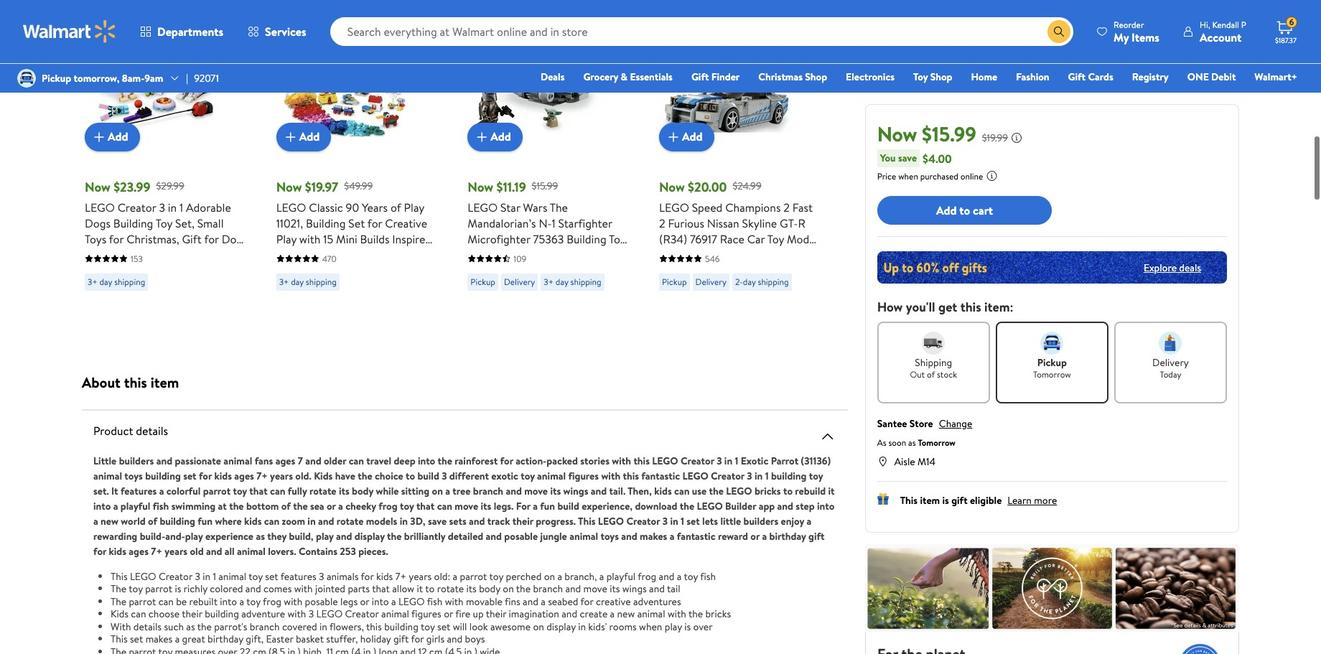 Task type: locate. For each thing, give the bounding box(es) containing it.
1 shop from the left
[[806, 70, 828, 84]]

with
[[111, 620, 131, 634]]

walmart+ link
[[1249, 69, 1305, 85]]

in inside now $23.99 $29.99 lego creator 3 in 1 adorable dogs building toy set, small toys for christmas, gift for dog lovers, build a beagle, poodle, and labrador or rebuild into dachshund, husky, pug, or mini schnauzer, 31137
[[168, 199, 177, 215]]

2 horizontal spatial 3+ day shipping
[[544, 276, 602, 288]]

15
[[323, 231, 333, 247]]

1 vertical spatial as
[[256, 529, 265, 543]]

body up cheeky at the bottom left of page
[[352, 484, 374, 498]]

reward
[[718, 529, 749, 543]]

set inside now $20.00 $24.99 lego speed champions 2 fast 2 furious nissan skyline gt-r (r34)  76917 race car toy model building kit, collectible with racer minifigure, 2023 set for kids
[[775, 263, 792, 278]]

playful inside little builders and passionate animal fans ages 7 and older can travel deep into the rainforest for action-packed stories with this lego creator 3 in 1 exotic parrot (31136) animal toys building set for kids ages 7+ years old. kids have the choice to build 3 different exotic toy animal figures with this fantastic lego creator 3 in 1 building toy set. it features a colorful parrot toy that can fully rotate its body while sitting on a tree branch and move its wings and tail. then, kids can use the lego bricks to rebuild it into a playful fish swimming at the bottom of the sea or a cheeky frog toy that can move its legs. for a fun build experience, download the lego builder app and step into a new world of building fun where kids can zoom in and rotate models in 3d, save sets and track their progress. this lego creator 3 in 1 set lets little builders enjoy a rewarding build-and-play experience as they build, play and display the brilliantly detailed and posable jungle animal toys and makes a fantastic reward or a birthday gift for kids ages 7+ years old and all animal lovers. contains 253 pieces.
[[121, 499, 150, 513]]

0 horizontal spatial makes
[[146, 632, 173, 647]]

creator inside now $23.99 $29.99 lego creator 3 in 1 adorable dogs building toy set, small toys for christmas, gift for dog lovers, build a beagle, poodle, and labrador or rebuild into dachshund, husky, pug, or mini schnauzer, 31137
[[118, 199, 156, 215]]

kids down pieces.
[[376, 569, 393, 584]]

6 $187.37
[[1276, 16, 1297, 45]]

poodle,
[[198, 247, 235, 263]]

2 horizontal spatial as
[[909, 437, 916, 449]]

1 horizontal spatial body
[[479, 582, 501, 596]]

add up $11.19 on the top of page
[[491, 129, 511, 145]]

m14
[[918, 455, 936, 469]]

 image
[[17, 69, 36, 88]]

for left 109
[[487, 247, 502, 263]]

product group
[[85, 0, 245, 310], [276, 0, 436, 296], [468, 0, 628, 310], [660, 0, 819, 296]]

eligible
[[971, 494, 1002, 508]]

great
[[182, 632, 205, 647]]

one debit
[[1188, 70, 1237, 84]]

0 horizontal spatial that
[[250, 484, 268, 498]]

rebuild
[[796, 484, 826, 498]]

legal information image
[[987, 170, 998, 182]]

a down app
[[763, 529, 767, 543]]

rotate
[[310, 484, 337, 498], [337, 514, 364, 528], [437, 582, 464, 596]]

0 vertical spatial rotate
[[310, 484, 337, 498]]

for left creative
[[368, 215, 383, 231]]

add to cart image
[[91, 128, 108, 145], [474, 128, 491, 145], [665, 128, 682, 145]]

save inside 'you save $4.00'
[[899, 151, 918, 165]]

0 vertical spatial builders
[[119, 454, 154, 468]]

2 horizontal spatial 7+
[[396, 569, 407, 584]]

the
[[550, 199, 568, 215], [111, 582, 126, 596], [111, 594, 126, 609]]

old:
[[434, 569, 451, 584]]

add for $23.99
[[108, 129, 128, 145]]

kids inside 'this lego creator 3 in 1 animal toy set features 3 animals for kids 7+ years old: a parrot toy perched on a branch, a playful frog and a toy fish the toy parrot is richly colored and comes with jointed parts that allow it to rotate its body on the branch and move its wings and tail the parrot can be rebuilt into a toy frog with posable legs or into a lego fish with movable fins and a seabed for creative adventures kids can choose their building adventure with 3 lego creator animal figures or fire up their imagination and create a new animal with the bricks with details such as the parrot's branch covered in flowers, this building toy set will look awesome on display in kids' rooms when play is over this set makes a great birthday gift, easter basket stuffer, holiday gift for girls and boys'
[[111, 607, 129, 621]]

Search search field
[[330, 17, 1074, 46]]

2 vertical spatial years
[[409, 569, 432, 584]]

gift inside the now $19.97 $49.99 lego classic 90 years of play 11021, building set for creative play with 15 mini builds inspired by 90 years of lego sets, gift idea for kids ages 5 and up
[[408, 247, 428, 263]]

3+ day shipping
[[88, 276, 145, 288], [279, 276, 337, 288], [544, 276, 602, 288]]

kids left ages on the left top of page
[[317, 263, 338, 278]]

shop for christmas shop
[[806, 70, 828, 84]]

1 horizontal spatial years
[[270, 469, 293, 483]]

item down the 'm14'
[[921, 494, 941, 508]]

2 product group from the left
[[276, 0, 436, 296]]

3 3+ day shipping from the left
[[544, 276, 602, 288]]

3+ left 'baby
[[544, 276, 554, 288]]

add to cart button
[[878, 196, 1053, 225]]

set left lets
[[687, 514, 700, 528]]

sea
[[310, 499, 324, 513]]

deep
[[394, 454, 416, 468]]

add for $19.97
[[299, 129, 320, 145]]

add to favorites list, lego creator 3 in 1 adorable dogs building toy set, small toys for christmas, gift for dog lovers, build a beagle, poodle, and labrador or rebuild into dachshund, husky, pug, or mini schnauzer, 31137 image
[[195, 12, 213, 30]]

years down and-
[[165, 544, 188, 559]]

years
[[270, 469, 293, 483], [165, 544, 188, 559], [409, 569, 432, 584]]

1 horizontal spatial bricks
[[755, 484, 781, 498]]

world
[[121, 514, 146, 528]]

0 horizontal spatial mini
[[219, 278, 241, 294]]

product group containing now $20.00
[[660, 0, 819, 296]]

play left fun
[[504, 294, 524, 310]]

0 vertical spatial 6
[[1290, 16, 1295, 28]]

set inside the now $19.97 $49.99 lego classic 90 years of play 11021, building set for creative play with 15 mini builds inspired by 90 years of lego sets, gift idea for kids ages 5 and up
[[349, 215, 365, 231]]

1 horizontal spatial features
[[281, 569, 317, 584]]

kendall
[[1213, 18, 1240, 31]]

31137
[[141, 294, 166, 310]]

parrot up movable
[[460, 569, 487, 584]]

0 horizontal spatial new
[[101, 514, 118, 528]]

3+ down by
[[279, 276, 289, 288]]

3 down exotic
[[747, 469, 753, 483]]

parrot inside little builders and passionate animal fans ages 7 and older can travel deep into the rainforest for action-packed stories with this lego creator 3 in 1 exotic parrot (31136) animal toys building set for kids ages 7+ years old. kids have the choice to build 3 different exotic toy animal figures with this fantastic lego creator 3 in 1 building toy set. it features a colorful parrot toy that can fully rotate its body while sitting on a tree branch and move its wings and tail. then, kids can use the lego bricks to rebuild it into a playful fish swimming at the bottom of the sea or a cheeky frog toy that can move its legs. for a fun build experience, download the lego builder app and step into a new world of building fun where kids can zoom in and rotate models in 3d, save sets and track their progress. this lego creator 3 in 1 set lets little builders enjoy a rewarding build-and-play experience as they build, play and display the brilliantly detailed and posable jungle animal toys and makes a fantastic reward or a birthday gift for kids ages 7+ years old and all animal lovers. contains 253 pieces.
[[203, 484, 231, 498]]

1 inside 'this lego creator 3 in 1 animal toy set features 3 animals for kids 7+ years old: a parrot toy perched on a branch, a playful frog and a toy fish the toy parrot is richly colored and comes with jointed parts that allow it to rotate its body on the branch and move its wings and tail the parrot can be rebuilt into a toy frog with posable legs or into a lego fish with movable fins and a seabed for creative adventures kids can choose their building adventure with 3 lego creator animal figures or fire up their imagination and create a new animal with the bricks with details such as the parrot's branch covered in flowers, this building toy set will look awesome on display in kids' rooms when play is over this set makes a great birthday gift, easter basket stuffer, holiday gift for girls and boys'
[[213, 569, 216, 584]]

2 horizontal spatial play
[[504, 294, 524, 310]]

wings left tail
[[623, 582, 647, 596]]

0 vertical spatial fun
[[541, 499, 555, 513]]

colorful
[[167, 484, 201, 498]]

on inside little builders and passionate animal fans ages 7 and older can travel deep into the rainforest for action-packed stories with this lego creator 3 in 1 exotic parrot (31136) animal toys building set for kids ages 7+ years old. kids have the choice to build 3 different exotic toy animal figures with this fantastic lego creator 3 in 1 building toy set. it features a colorful parrot toy that can fully rotate its body while sitting on a tree branch and move its wings and tail. then, kids can use the lego bricks to rebuild it into a playful fish swimming at the bottom of the sea or a cheeky frog toy that can move its legs. for a fun build experience, download the lego builder app and step into a new world of building fun where kids can zoom in and rotate models in 3d, save sets and track their progress. this lego creator 3 in 1 set lets little builders enjoy a rewarding build-and-play experience as they build, play and display the brilliantly detailed and posable jungle animal toys and makes a fantastic reward or a birthday gift for kids ages 7+ years old and all animal lovers. contains 253 pieces.
[[432, 484, 443, 498]]

0 vertical spatial item
[[151, 373, 179, 392]]

day left ages on the left top of page
[[291, 276, 304, 288]]

shipping right grogu
[[571, 276, 602, 288]]

set inside the now $11.19 $15.99 lego star wars the mandalorian's n-1 starfighter microfighter 75363 building toy set for kids aged 6 and up with mando and grogu 'baby yoda' minifigures, fun gift idea for action play
[[468, 247, 484, 263]]

0 horizontal spatial tomorrow
[[918, 437, 956, 449]]

or right 153 at the left of the page
[[152, 263, 163, 278]]

walmart image
[[23, 20, 116, 43]]

figures
[[569, 469, 599, 483], [412, 607, 442, 621]]

1 horizontal spatial add to cart image
[[474, 128, 491, 145]]

1 horizontal spatial builders
[[744, 514, 779, 528]]

gift
[[692, 70, 709, 84], [1069, 70, 1086, 84], [182, 231, 202, 247], [408, 247, 428, 263], [550, 278, 570, 294]]

it inside 'this lego creator 3 in 1 animal toy set features 3 animals for kids 7+ years old: a parrot toy perched on a branch, a playful frog and a toy fish the toy parrot is richly colored and comes with jointed parts that allow it to rotate its body on the branch and move its wings and tail the parrot can be rebuilt into a toy frog with posable legs or into a lego fish with movable fins and a seabed for creative adventures kids can choose their building adventure with 3 lego creator animal figures or fire up their imagination and create a new animal with the bricks with details such as the parrot's branch covered in flowers, this building toy set will look awesome on display in kids' rooms when play is over this set makes a great birthday gift, easter basket stuffer, holiday gift for girls and boys'
[[417, 582, 423, 596]]

4 shipping from the left
[[758, 276, 789, 288]]

soon
[[889, 437, 907, 449]]

its
[[339, 484, 350, 498], [551, 484, 561, 498], [481, 499, 492, 513], [467, 582, 477, 596], [610, 582, 620, 596]]

building
[[113, 215, 153, 231], [306, 215, 346, 231], [567, 231, 607, 247], [660, 247, 699, 263]]

price when purchased online
[[878, 170, 984, 182]]

now inside the now $19.97 $49.99 lego classic 90 years of play 11021, building set for creative play with 15 mini builds inspired by 90 years of lego sets, gift idea for kids ages 5 and up
[[276, 178, 302, 196]]

1 vertical spatial it
[[417, 582, 423, 596]]

this
[[901, 494, 918, 508], [578, 514, 596, 528], [111, 569, 128, 584], [111, 632, 128, 647]]

frog
[[379, 499, 398, 513], [638, 569, 657, 584], [263, 594, 282, 609]]

4 product group from the left
[[660, 0, 819, 296]]

with inside now $20.00 $24.99 lego speed champions 2 fast 2 furious nissan skyline gt-r (r34)  76917 race car toy model building kit, collectible with racer minifigure, 2023 set for kids
[[778, 247, 799, 263]]

builders down app
[[744, 514, 779, 528]]

Walmart Site-Wide search field
[[330, 17, 1074, 46]]

building up colorful
[[145, 469, 181, 483]]

figures inside little builders and passionate animal fans ages 7 and older can travel deep into the rainforest for action-packed stories with this lego creator 3 in 1 exotic parrot (31136) animal toys building set for kids ages 7+ years old. kids have the choice to build 3 different exotic toy animal figures with this fantastic lego creator 3 in 1 building toy set. it features a colorful parrot toy that can fully rotate its body while sitting on a tree branch and move its wings and tail. then, kids can use the lego bricks to rebuild it into a playful fish swimming at the bottom of the sea or a cheeky frog toy that can move its legs. for a fun build experience, download the lego builder app and step into a new world of building fun where kids can zoom in and rotate models in 3d, save sets and track their progress. this lego creator 3 in 1 set lets little builders enjoy a rewarding build-and-play experience as they build, play and display the brilliantly detailed and posable jungle animal toys and makes a fantastic reward or a birthday gift for kids ages 7+ years old and all animal lovers. contains 253 pieces.
[[569, 469, 599, 483]]

learn more about strikethrough prices image
[[1012, 132, 1023, 144]]

for left girls
[[411, 632, 424, 647]]

bricks inside 'this lego creator 3 in 1 animal toy set features 3 animals for kids 7+ years old: a parrot toy perched on a branch, a playful frog and a toy fish the toy parrot is richly colored and comes with jointed parts that allow it to rotate its body on the branch and move its wings and tail the parrot can be rebuilt into a toy frog with posable legs or into a lego fish with movable fins and a seabed for creative adventures kids can choose their building adventure with 3 lego creator animal figures or fire up their imagination and create a new animal with the bricks with details such as the parrot's branch covered in flowers, this building toy set will look awesome on display in kids' rooms when play is over this set makes a great birthday gift, easter basket stuffer, holiday gift for girls and boys'
[[706, 607, 732, 621]]

fun
[[541, 499, 555, 513], [198, 514, 213, 528]]

car
[[748, 231, 765, 247]]

holiday
[[360, 632, 391, 647]]

comes
[[264, 582, 292, 596]]

gift inside the now $11.19 $15.99 lego star wars the mandalorian's n-1 starfighter microfighter 75363 building toy set for kids aged 6 and up with mando and grogu 'baby yoda' minifigures, fun gift idea for action play
[[550, 278, 570, 294]]

have
[[335, 469, 356, 483]]

0 vertical spatial wings
[[564, 484, 589, 498]]

0 horizontal spatial save
[[428, 514, 447, 528]]

0 vertical spatial birthday
[[770, 529, 807, 543]]

3 product group from the left
[[468, 0, 628, 310]]

lego speed champions 2 fast 2 furious nissan skyline gt-r (r34)  76917 race car toy model building kit, collectible with racer minifigure, 2023 set for kids image
[[660, 6, 793, 140]]

0 horizontal spatial build
[[418, 469, 440, 483]]

kids
[[214, 469, 232, 483], [655, 484, 672, 498], [244, 514, 262, 528], [109, 544, 126, 559], [376, 569, 393, 584]]

animal down allow
[[382, 607, 409, 621]]

features right it
[[121, 484, 157, 498]]

2 horizontal spatial 3+
[[544, 276, 554, 288]]

idea right grogu
[[573, 278, 593, 294]]

product details
[[93, 423, 168, 439]]

add button for $19.97
[[276, 122, 331, 151]]

and down track
[[486, 529, 502, 543]]

2 horizontal spatial branch
[[533, 582, 563, 596]]

3 3+ from the left
[[544, 276, 554, 288]]

be
[[176, 594, 187, 609]]

santee
[[878, 417, 908, 431]]

now for now $15.99
[[878, 120, 918, 148]]

0 vertical spatial frog
[[379, 499, 398, 513]]

lego star wars the mandalorian's n-1 starfighter microfighter 75363 building toy set for kids aged 6 and up with mando and grogu 'baby yoda' minifigures, fun gift idea for action play image
[[468, 6, 602, 140]]

animal down all
[[219, 569, 247, 584]]

0 horizontal spatial 7+
[[151, 544, 162, 559]]

2 vertical spatial rotate
[[437, 582, 464, 596]]

1 horizontal spatial fish
[[427, 594, 443, 609]]

2 vertical spatial move
[[584, 582, 608, 596]]

0 horizontal spatial it
[[417, 582, 423, 596]]

kids'
[[589, 620, 607, 634]]

animal left fans
[[224, 454, 252, 468]]

ages
[[276, 454, 295, 468], [234, 469, 254, 483], [129, 544, 149, 559]]

2 shop from the left
[[931, 70, 953, 84]]

1 vertical spatial $15.99
[[532, 179, 558, 193]]

is left richly
[[175, 582, 181, 596]]

add
[[108, 129, 128, 145], [299, 129, 320, 145], [491, 129, 511, 145], [682, 129, 703, 145], [937, 202, 957, 218]]

1 horizontal spatial up
[[587, 247, 601, 263]]

3 add button from the left
[[468, 122, 523, 151]]

with inside the now $19.97 $49.99 lego classic 90 years of play 11021, building set for creative play with 15 mini builds inspired by 90 years of lego sets, gift idea for kids ages 5 and up
[[299, 231, 321, 247]]

3
[[159, 199, 165, 215], [717, 454, 722, 468], [442, 469, 447, 483], [747, 469, 753, 483], [663, 514, 668, 528], [195, 569, 200, 584], [319, 569, 324, 584], [309, 607, 314, 621]]

toy inside toy shop link
[[914, 70, 928, 84]]

can up they
[[264, 514, 280, 528]]

rotate inside 'this lego creator 3 in 1 animal toy set features 3 animals for kids 7+ years old: a parrot toy perched on a branch, a playful frog and a toy fish the toy parrot is richly colored and comes with jointed parts that allow it to rotate its body on the branch and move its wings and tail the parrot can be rebuilt into a toy frog with posable legs or into a lego fish with movable fins and a seabed for creative adventures kids can choose their building adventure with 3 lego creator animal figures or fire up their imagination and create a new animal with the bricks with details such as the parrot's branch covered in flowers, this building toy set will look awesome on display in kids' rooms when play is over this set makes a great birthday gift, easter basket stuffer, holiday gift for girls and boys'
[[437, 582, 464, 596]]

of up inspired
[[391, 199, 401, 215]]

1 vertical spatial move
[[455, 499, 479, 513]]

wings
[[564, 484, 589, 498], [623, 582, 647, 596]]

0 horizontal spatial up
[[397, 263, 412, 278]]

figures inside 'this lego creator 3 in 1 animal toy set features 3 animals for kids 7+ years old: a parrot toy perched on a branch, a playful frog and a toy fish the toy parrot is richly colored and comes with jointed parts that allow it to rotate its body on the branch and move its wings and tail the parrot can be rebuilt into a toy frog with posable legs or into a lego fish with movable fins and a seabed for creative adventures kids can choose their building adventure with 3 lego creator animal figures or fire up their imagination and create a new animal with the bricks with details such as the parrot's branch covered in flowers, this building toy set will look awesome on display in kids' rooms when play is over this set makes a great birthday gift, easter basket stuffer, holiday gift for girls and boys'
[[412, 607, 442, 621]]

enjoy
[[781, 514, 805, 528]]

gift
[[952, 494, 968, 508], [809, 529, 825, 543], [394, 632, 409, 647]]

toy inside now $23.99 $29.99 lego creator 3 in 1 adorable dogs building toy set, small toys for christmas, gift for dog lovers, build a beagle, poodle, and labrador or rebuild into dachshund, husky, pug, or mini schnauzer, 31137
[[156, 215, 173, 231]]

0 vertical spatial 90
[[346, 199, 359, 215]]

kids down (r34)
[[660, 278, 680, 294]]

3+ day shipping for $19.97
[[279, 276, 337, 288]]

branch,
[[565, 569, 597, 584]]

3 down download
[[663, 514, 668, 528]]

1 horizontal spatial build
[[558, 499, 580, 513]]

0 horizontal spatial 3+ day shipping
[[88, 276, 145, 288]]

product group containing now $11.19
[[468, 0, 628, 310]]

pickup up action
[[471, 276, 496, 288]]

2 vertical spatial play
[[504, 294, 524, 310]]

and left grogu
[[505, 263, 523, 278]]

0 vertical spatial gift
[[952, 494, 968, 508]]

add button up $11.19 on the top of page
[[468, 122, 523, 151]]

that
[[250, 484, 268, 498], [417, 499, 435, 513], [372, 582, 390, 596]]

for
[[368, 215, 383, 231], [109, 231, 124, 247], [204, 231, 219, 247], [487, 247, 502, 263], [300, 263, 314, 278], [794, 263, 809, 278], [596, 278, 611, 294], [500, 454, 514, 468], [199, 469, 212, 483], [93, 544, 106, 559], [361, 569, 374, 584], [581, 594, 594, 609], [411, 632, 424, 647]]

now left $19.97
[[276, 178, 302, 196]]

now $20.00 $24.99 lego speed champions 2 fast 2 furious nissan skyline gt-r (r34)  76917 race car toy model building kit, collectible with racer minifigure, 2023 set for kids
[[660, 178, 819, 294]]

pickup
[[42, 71, 71, 85], [471, 276, 496, 288], [662, 276, 687, 288], [1038, 356, 1068, 370]]

3 add to cart image from the left
[[665, 128, 682, 145]]

details right the product in the left bottom of the page
[[136, 423, 168, 439]]

0 horizontal spatial builders
[[119, 454, 154, 468]]

7+ down fans
[[257, 469, 268, 483]]

0 horizontal spatial play
[[185, 529, 203, 543]]

that inside 'this lego creator 3 in 1 animal toy set features 3 animals for kids 7+ years old: a parrot toy perched on a branch, a playful frog and a toy fish the toy parrot is richly colored and comes with jointed parts that allow it to rotate its body on the branch and move its wings and tail the parrot can be rebuilt into a toy frog with posable legs or into a lego fish with movable fins and a seabed for creative adventures kids can choose their building adventure with 3 lego creator animal figures or fire up their imagination and create a new animal with the bricks with details such as the parrot's branch covered in flowers, this building toy set will look awesome on display in kids' rooms when play is over this set makes a great birthday gift, easter basket stuffer, holiday gift for girls and boys'
[[372, 582, 390, 596]]

as right the soon
[[909, 437, 916, 449]]

can up have
[[349, 454, 364, 468]]

the inside the now $11.19 $15.99 lego star wars the mandalorian's n-1 starfighter microfighter 75363 building toy set for kids aged 6 and up with mando and grogu 'baby yoda' minifigures, fun gift idea for action play
[[550, 199, 568, 215]]

1 add button from the left
[[85, 122, 140, 151]]

new inside 'this lego creator 3 in 1 animal toy set features 3 animals for kids 7+ years old: a parrot toy perched on a branch, a playful frog and a toy fish the toy parrot is richly colored and comes with jointed parts that allow it to rotate its body on the branch and move its wings and tail the parrot can be rebuilt into a toy frog with posable legs or into a lego fish with movable fins and a seabed for creative adventures kids can choose their building adventure with 3 lego creator animal figures or fire up their imagination and create a new animal with the bricks with details such as the parrot's branch covered in flowers, this building toy set will look awesome on display in kids' rooms when play is over this set makes a great birthday gift, easter basket stuffer, holiday gift for girls and boys'
[[618, 607, 635, 621]]

fish inside little builders and passionate animal fans ages 7 and older can travel deep into the rainforest for action-packed stories with this lego creator 3 in 1 exotic parrot (31136) animal toys building set for kids ages 7+ years old. kids have the choice to build 3 different exotic toy animal figures with this fantastic lego creator 3 in 1 building toy set. it features a colorful parrot toy that can fully rotate its body while sitting on a tree branch and move its wings and tail. then, kids can use the lego bricks to rebuild it into a playful fish swimming at the bottom of the sea or a cheeky frog toy that can move its legs. for a fun build experience, download the lego builder app and step into a new world of building fun where kids can zoom in and rotate models in 3d, save sets and track their progress. this lego creator 3 in 1 set lets little builders enjoy a rewarding build-and-play experience as they build, play and display the brilliantly detailed and posable jungle animal toys and makes a fantastic reward or a birthday gift for kids ages 7+ years old and all animal lovers. contains 253 pieces.
[[153, 499, 169, 513]]

0 horizontal spatial years
[[307, 247, 333, 263]]

2 horizontal spatial delivery
[[1153, 356, 1190, 370]]

account
[[1200, 29, 1242, 45]]

mandalorian's
[[468, 215, 536, 231]]

2 horizontal spatial years
[[409, 569, 432, 584]]

7+ down build-
[[151, 544, 162, 559]]

6 inside "6 $187.37"
[[1290, 16, 1295, 28]]

rotate up fire
[[437, 582, 464, 596]]

walmart+
[[1255, 70, 1298, 84]]

1 vertical spatial wings
[[623, 582, 647, 596]]

and down experience,
[[622, 529, 638, 543]]

product group containing now $23.99
[[85, 0, 245, 310]]

1 vertical spatial bricks
[[706, 607, 732, 621]]

display up pieces.
[[355, 529, 385, 543]]

fans
[[255, 454, 273, 468]]

1 horizontal spatial new
[[618, 607, 635, 621]]

1 3+ from the left
[[88, 276, 97, 288]]

as
[[878, 437, 887, 449]]

0 vertical spatial new
[[101, 514, 118, 528]]

0 horizontal spatial 3+
[[88, 276, 97, 288]]

building up build
[[113, 215, 153, 231]]

creator up use
[[681, 454, 715, 468]]

to right allow
[[425, 582, 435, 596]]

0 horizontal spatial 90
[[291, 247, 304, 263]]

makes down choose
[[146, 632, 173, 647]]

11021,
[[276, 215, 303, 231]]

get
[[939, 298, 958, 316]]

add for $20.00
[[682, 129, 703, 145]]

pickup left 'tomorrow,'
[[42, 71, 71, 85]]

makes inside little builders and passionate animal fans ages 7 and older can travel deep into the rainforest for action-packed stories with this lego creator 3 in 1 exotic parrot (31136) animal toys building set for kids ages 7+ years old. kids have the choice to build 3 different exotic toy animal figures with this fantastic lego creator 3 in 1 building toy set. it features a colorful parrot toy that can fully rotate its body while sitting on a tree branch and move its wings and tail. then, kids can use the lego bricks to rebuild it into a playful fish swimming at the bottom of the sea or a cheeky frog toy that can move its legs. for a fun build experience, download the lego builder app and step into a new world of building fun where kids can zoom in and rotate models in 3d, save sets and track their progress. this lego creator 3 in 1 set lets little builders enjoy a rewarding build-and-play experience as they build, play and display the brilliantly detailed and posable jungle animal toys and makes a fantastic reward or a birthday gift for kids ages 7+ years old and all animal lovers. contains 253 pieces.
[[640, 529, 668, 543]]

branch
[[473, 484, 504, 498], [533, 582, 563, 596], [250, 620, 280, 634]]

jointed
[[315, 582, 346, 596]]

play inside 'this lego creator 3 in 1 animal toy set features 3 animals for kids 7+ years old: a parrot toy perched on a branch, a playful frog and a toy fish the toy parrot is richly colored and comes with jointed parts that allow it to rotate its body on the branch and move its wings and tail the parrot can be rebuilt into a toy frog with posable legs or into a lego fish with movable fins and a seabed for creative adventures kids can choose their building adventure with 3 lego creator animal figures or fire up their imagination and create a new animal with the bricks with details such as the parrot's branch covered in flowers, this building toy set will look awesome on display in kids' rooms when play is over this set makes a great birthday gift, easter basket stuffer, holiday gift for girls and boys'
[[665, 620, 682, 634]]

4 add button from the left
[[660, 122, 715, 151]]

sets
[[449, 514, 467, 528]]

2 3+ from the left
[[279, 276, 289, 288]]

2 vertical spatial 7+
[[396, 569, 407, 584]]

small
[[197, 215, 224, 231]]

470
[[322, 253, 337, 265]]

0 horizontal spatial 6
[[557, 247, 563, 263]]

tomorrow inside santee store change as soon as tomorrow
[[918, 437, 956, 449]]

when down adventures
[[639, 620, 663, 634]]

1 horizontal spatial idea
[[573, 278, 593, 294]]

kids inside now $20.00 $24.99 lego speed champions 2 fast 2 furious nissan skyline gt-r (r34)  76917 race car toy model building kit, collectible with racer minifigure, 2023 set for kids
[[660, 278, 680, 294]]

branch inside little builders and passionate animal fans ages 7 and older can travel deep into the rainforest for action-packed stories with this lego creator 3 in 1 exotic parrot (31136) animal toys building set for kids ages 7+ years old. kids have the choice to build 3 different exotic toy animal figures with this fantastic lego creator 3 in 1 building toy set. it features a colorful parrot toy that can fully rotate its body while sitting on a tree branch and move its wings and tail. then, kids can use the lego bricks to rebuild it into a playful fish swimming at the bottom of the sea or a cheeky frog toy that can move its legs. for a fun build experience, download the lego builder app and step into a new world of building fun where kids can zoom in and rotate models in 3d, save sets and track their progress. this lego creator 3 in 1 set lets little builders enjoy a rewarding build-and-play experience as they build, play and display the brilliantly detailed and posable jungle animal toys and makes a fantastic reward or a birthday gift for kids ages 7+ years old and all animal lovers. contains 253 pieces.
[[473, 484, 504, 498]]

figures down stories
[[569, 469, 599, 483]]

1 vertical spatial years
[[165, 544, 188, 559]]

1 horizontal spatial 3+
[[279, 276, 289, 288]]

building inside the now $19.97 $49.99 lego classic 90 years of play 11021, building set for creative play with 15 mini builds inspired by 90 years of lego sets, gift idea for kids ages 5 and up
[[306, 215, 346, 231]]

the right adventures
[[689, 607, 703, 621]]

0 vertical spatial as
[[909, 437, 916, 449]]

0 horizontal spatial idea
[[276, 263, 297, 278]]

for down rewarding
[[93, 544, 106, 559]]

1 vertical spatial build
[[558, 499, 580, 513]]

toys up world
[[125, 469, 143, 483]]

0 vertical spatial ages
[[276, 454, 295, 468]]

1 vertical spatial body
[[479, 582, 501, 596]]

1 horizontal spatial 2
[[784, 199, 790, 215]]

1 vertical spatial is
[[175, 582, 181, 596]]

items
[[1132, 29, 1160, 45]]

shipping down the 470
[[306, 276, 337, 288]]

1 add to cart image from the left
[[91, 128, 108, 145]]

1 horizontal spatial tomorrow
[[1034, 369, 1072, 381]]

this down experience,
[[578, 514, 596, 528]]

delivery down intent image for delivery
[[1153, 356, 1190, 370]]

bricks inside little builders and passionate animal fans ages 7 and older can travel deep into the rainforest for action-packed stories with this lego creator 3 in 1 exotic parrot (31136) animal toys building set for kids ages 7+ years old. kids have the choice to build 3 different exotic toy animal figures with this fantastic lego creator 3 in 1 building toy set. it features a colorful parrot toy that can fully rotate its body while sitting on a tree branch and move its wings and tail. then, kids can use the lego bricks to rebuild it into a playful fish swimming at the bottom of the sea or a cheeky frog toy that can move its legs. for a fun build experience, download the lego builder app and step into a new world of building fun where kids can zoom in and rotate models in 3d, save sets and track their progress. this lego creator 3 in 1 set lets little builders enjoy a rewarding build-and-play experience as they build, play and display the brilliantly detailed and posable jungle animal toys and makes a fantastic reward or a birthday gift for kids ages 7+ years old and all animal lovers. contains 253 pieces.
[[755, 484, 781, 498]]

item:
[[985, 298, 1014, 316]]

aisle
[[895, 455, 916, 469]]

1 left lets
[[681, 514, 685, 528]]

1 horizontal spatial ages
[[234, 469, 254, 483]]

7+ inside 'this lego creator 3 in 1 animal toy set features 3 animals for kids 7+ years old: a parrot toy perched on a branch, a playful frog and a toy fish the toy parrot is richly colored and comes with jointed parts that allow it to rotate its body on the branch and move its wings and tail the parrot can be rebuilt into a toy frog with posable legs or into a lego fish with movable fins and a seabed for creative adventures kids can choose their building adventure with 3 lego creator animal figures or fire up their imagination and create a new animal with the bricks with details such as the parrot's branch covered in flowers, this building toy set will look awesome on display in kids' rooms when play is over this set makes a great birthday gift, easter basket stuffer, holiday gift for girls and boys'
[[396, 569, 407, 584]]

sitting
[[401, 484, 430, 498]]

3 left different
[[442, 469, 447, 483]]

2 add to cart image from the left
[[474, 128, 491, 145]]

building left girls
[[384, 620, 419, 634]]

2 vertical spatial is
[[685, 620, 691, 634]]

add to favorites list, lego classic 90 years of play 11021, building set for creative play with 15 mini builds inspired by 90 years of lego sets, gift idea for kids ages 5 and up image
[[387, 12, 404, 30]]

lego inside now $23.99 $29.99 lego creator 3 in 1 adorable dogs building toy set, small toys for christmas, gift for dog lovers, build a beagle, poodle, and labrador or rebuild into dachshund, husky, pug, or mini schnauzer, 31137
[[85, 199, 115, 215]]

1 horizontal spatial posable
[[505, 529, 538, 543]]

1 down exotic
[[766, 469, 769, 483]]

bricks right adventures
[[706, 607, 732, 621]]

1 vertical spatial mini
[[219, 278, 241, 294]]

2 vertical spatial as
[[186, 620, 195, 634]]

now $11.19 $15.99 lego star wars the mandalorian's n-1 starfighter microfighter 75363 building toy set for kids aged 6 and up with mando and grogu 'baby yoda' minifigures, fun gift idea for action play
[[468, 178, 626, 310]]

building inside the now $11.19 $15.99 lego star wars the mandalorian's n-1 starfighter microfighter 75363 building toy set for kids aged 6 and up with mando and grogu 'baby yoda' minifigures, fun gift idea for action play
[[567, 231, 607, 247]]

body inside 'this lego creator 3 in 1 animal toy set features 3 animals for kids 7+ years old: a parrot toy perched on a branch, a playful frog and a toy fish the toy parrot is richly colored and comes with jointed parts that allow it to rotate its body on the branch and move its wings and tail the parrot can be rebuilt into a toy frog with posable legs or into a lego fish with movable fins and a seabed for creative adventures kids can choose their building adventure with 3 lego creator animal figures or fire up their imagination and create a new animal with the bricks with details such as the parrot's branch covered in flowers, this building toy set will look awesome on display in kids' rooms when play is over this set makes a great birthday gift, easter basket stuffer, holiday gift for girls and boys'
[[479, 582, 501, 596]]

now for now $11.19 $15.99 lego star wars the mandalorian's n-1 starfighter microfighter 75363 building toy set for kids aged 6 and up with mando and grogu 'baby yoda' minifigures, fun gift idea for action play
[[468, 178, 494, 196]]

1 horizontal spatial play
[[316, 529, 334, 543]]

kids inside the now $11.19 $15.99 lego star wars the mandalorian's n-1 starfighter microfighter 75363 building toy set for kids aged 6 and up with mando and grogu 'baby yoda' minifigures, fun gift idea for action play
[[505, 247, 525, 263]]

1 vertical spatial details
[[134, 620, 162, 634]]

add button up $19.97
[[276, 122, 331, 151]]

1 product group from the left
[[85, 0, 245, 310]]

0 horizontal spatial as
[[186, 620, 195, 634]]

birthday
[[770, 529, 807, 543], [208, 632, 244, 647]]

this item is gift eligible learn more
[[901, 494, 1058, 508]]

its down have
[[339, 484, 350, 498]]

0 vertical spatial figures
[[569, 469, 599, 483]]

add inside button
[[937, 202, 957, 218]]

a
[[150, 247, 156, 263], [159, 484, 164, 498], [446, 484, 450, 498], [113, 499, 118, 513], [338, 499, 343, 513], [533, 499, 538, 513], [93, 514, 98, 528], [807, 514, 812, 528], [670, 529, 675, 543], [763, 529, 767, 543], [453, 569, 458, 584], [558, 569, 563, 584], [600, 569, 604, 584], [677, 569, 682, 584], [240, 594, 244, 609], [391, 594, 396, 609], [541, 594, 546, 609], [610, 607, 615, 621], [175, 632, 180, 647]]

as inside 'this lego creator 3 in 1 animal toy set features 3 animals for kids 7+ years old: a parrot toy perched on a branch, a playful frog and a toy fish the toy parrot is richly colored and comes with jointed parts that allow it to rotate its body on the branch and move its wings and tail the parrot can be rebuilt into a toy frog with posable legs or into a lego fish with movable fins and a seabed for creative adventures kids can choose their building adventure with 3 lego creator animal figures or fire up their imagination and create a new animal with the bricks with details such as the parrot's branch covered in flowers, this building toy set will look awesome on display in kids' rooms when play is over this set makes a great birthday gift, easter basket stuffer, holiday gift for girls and boys'
[[186, 620, 195, 634]]

a left cheeky at the bottom left of page
[[338, 499, 343, 513]]

little
[[93, 454, 117, 468]]

3 day from the left
[[556, 276, 569, 288]]

intent image for shipping image
[[923, 332, 946, 355]]

add for $11.19
[[491, 129, 511, 145]]

up down inspired
[[397, 263, 412, 278]]

brilliantly
[[404, 529, 446, 543]]

now inside now $20.00 $24.99 lego speed champions 2 fast 2 furious nissan skyline gt-r (r34)  76917 race car toy model building kit, collectible with racer minifigure, 2023 set for kids
[[660, 178, 685, 196]]

bottom
[[246, 499, 279, 513]]

building inside now $20.00 $24.99 lego speed champions 2 fast 2 furious nissan skyline gt-r (r34)  76917 race car toy model building kit, collectible with racer minifigure, 2023 set for kids
[[660, 247, 699, 263]]

now inside the now $11.19 $15.99 lego star wars the mandalorian's n-1 starfighter microfighter 75363 building toy set for kids aged 6 and up with mando and grogu 'baby yoda' minifigures, fun gift idea for action play
[[468, 178, 494, 196]]

add button for $23.99
[[85, 122, 140, 151]]

build-
[[140, 529, 165, 543]]

wings inside 'this lego creator 3 in 1 animal toy set features 3 animals for kids 7+ years old: a parrot toy perched on a branch, a playful frog and a toy fish the toy parrot is richly colored and comes with jointed parts that allow it to rotate its body on the branch and move its wings and tail the parrot can be rebuilt into a toy frog with posable legs or into a lego fish with movable fins and a seabed for creative adventures kids can choose their building adventure with 3 lego creator animal figures or fire up their imagination and create a new animal with the bricks with details such as the parrot's branch covered in flowers, this building toy set will look awesome on display in kids' rooms when play is over this set makes a great birthday gift, easter basket stuffer, holiday gift for girls and boys'
[[623, 582, 647, 596]]

1 3+ day shipping from the left
[[88, 276, 145, 288]]

for right 'baby
[[596, 278, 611, 294]]

set
[[349, 215, 365, 231], [468, 247, 484, 263], [775, 263, 792, 278]]

rooms
[[610, 620, 637, 634]]

jungle
[[541, 529, 567, 543]]

pickup inside 'pickup tomorrow'
[[1038, 356, 1068, 370]]

grocery & essentials
[[584, 70, 673, 84]]

fast
[[793, 199, 813, 215]]

and right the 75363 at the left of page
[[566, 247, 584, 263]]

add to cart image for now $20.00
[[665, 128, 682, 145]]

playful inside 'this lego creator 3 in 1 animal toy set features 3 animals for kids 7+ years old: a parrot toy perched on a branch, a playful frog and a toy fish the toy parrot is richly colored and comes with jointed parts that allow it to rotate its body on the branch and move its wings and tail the parrot can be rebuilt into a toy frog with posable legs or into a lego fish with movable fins and a seabed for creative adventures kids can choose their building adventure with 3 lego creator animal figures or fire up their imagination and create a new animal with the bricks with details such as the parrot's branch covered in flowers, this building toy set will look awesome on display in kids' rooms when play is over this set makes a great birthday gift, easter basket stuffer, holiday gift for girls and boys'
[[607, 569, 636, 584]]

1 horizontal spatial when
[[899, 170, 919, 182]]

2 horizontal spatial move
[[584, 582, 608, 596]]

1 horizontal spatial mini
[[336, 231, 358, 247]]

0 horizontal spatial shop
[[806, 70, 828, 84]]

play up the "old"
[[185, 529, 203, 543]]

as right such
[[186, 620, 195, 634]]

branch right parrot's
[[250, 620, 280, 634]]

dogs
[[85, 215, 111, 231]]

1 horizontal spatial branch
[[473, 484, 504, 498]]

1 vertical spatial display
[[547, 620, 576, 634]]

kids inside 'this lego creator 3 in 1 animal toy set features 3 animals for kids 7+ years old: a parrot toy perched on a branch, a playful frog and a toy fish the toy parrot is richly colored and comes with jointed parts that allow it to rotate its body on the branch and move its wings and tail the parrot can be rebuilt into a toy frog with posable legs or into a lego fish with movable fins and a seabed for creative adventures kids can choose their building adventure with 3 lego creator animal figures or fire up their imagination and create a new animal with the bricks with details such as the parrot's branch covered in flowers, this building toy set will look awesome on display in kids' rooms when play is over this set makes a great birthday gift, easter basket stuffer, holiday gift for girls and boys'
[[376, 569, 393, 584]]

frog inside little builders and passionate animal fans ages 7 and older can travel deep into the rainforest for action-packed stories with this lego creator 3 in 1 exotic parrot (31136) animal toys building set for kids ages 7+ years old. kids have the choice to build 3 different exotic toy animal figures with this fantastic lego creator 3 in 1 building toy set. it features a colorful parrot toy that can fully rotate its body while sitting on a tree branch and move its wings and tail. then, kids can use the lego bricks to rebuild it into a playful fish swimming at the bottom of the sea or a cheeky frog toy that can move its legs. for a fun build experience, download the lego builder app and step into a new world of building fun where kids can zoom in and rotate models in 3d, save sets and track their progress. this lego creator 3 in 1 set lets little builders enjoy a rewarding build-and-play experience as they build, play and display the brilliantly detailed and posable jungle animal toys and makes a fantastic reward or a birthday gift for kids ages 7+ years old and all animal lovers. contains 253 pieces.
[[379, 499, 398, 513]]

2 add button from the left
[[276, 122, 331, 151]]

girls
[[427, 632, 445, 647]]

now inside now $23.99 $29.99 lego creator 3 in 1 adorable dogs building toy set, small toys for christmas, gift for dog lovers, build a beagle, poodle, and labrador or rebuild into dachshund, husky, pug, or mini schnauzer, 31137
[[85, 178, 111, 196]]

1 horizontal spatial as
[[256, 529, 265, 543]]

up right 'baby
[[587, 247, 601, 263]]

2 3+ day shipping from the left
[[279, 276, 337, 288]]

2 vertical spatial frog
[[263, 594, 282, 609]]

posable down track
[[505, 529, 538, 543]]

1 horizontal spatial makes
[[640, 529, 668, 543]]

posable inside 'this lego creator 3 in 1 animal toy set features 3 animals for kids 7+ years old: a parrot toy perched on a branch, a playful frog and a toy fish the toy parrot is richly colored and comes with jointed parts that allow it to rotate its body on the branch and move its wings and tail the parrot can be rebuilt into a toy frog with posable legs or into a lego fish with movable fins and a seabed for creative adventures kids can choose their building adventure with 3 lego creator animal figures or fire up their imagination and create a new animal with the bricks with details such as the parrot's branch covered in flowers, this building toy set will look awesome on display in kids' rooms when play is over this set makes a great birthday gift, easter basket stuffer, holiday gift for girls and boys'
[[305, 594, 338, 609]]

schnauzer,
[[85, 294, 138, 310]]

a left seabed
[[541, 594, 546, 609]]

for inside now $20.00 $24.99 lego speed champions 2 fast 2 furious nissan skyline gt-r (r34)  76917 race car toy model building kit, collectible with racer minifigure, 2023 set for kids
[[794, 263, 809, 278]]

now left the $20.00
[[660, 178, 685, 196]]

search icon image
[[1054, 26, 1065, 37]]

(r34)
[[660, 231, 688, 247]]

and left create
[[562, 607, 578, 621]]

years down $49.99
[[362, 199, 388, 215]]

2 horizontal spatial set
[[775, 263, 792, 278]]

animal right rooms
[[638, 607, 666, 621]]



Task type: vqa. For each thing, say whether or not it's contained in the screenshot.
anything,
no



Task type: describe. For each thing, give the bounding box(es) containing it.
animal right jungle
[[570, 529, 599, 543]]

departments button
[[128, 14, 236, 49]]

this inside little builders and passionate animal fans ages 7 and older can travel deep into the rainforest for action-packed stories with this lego creator 3 in 1 exotic parrot (31136) animal toys building set for kids ages 7+ years old. kids have the choice to build 3 different exotic toy animal figures with this fantastic lego creator 3 in 1 building toy set. it features a colorful parrot toy that can fully rotate its body while sitting on a tree branch and move its wings and tail. then, kids can use the lego bricks to rebuild it into a playful fish swimming at the bottom of the sea or a cheeky frog toy that can move its legs. for a fun build experience, download the lego builder app and step into a new world of building fun where kids can zoom in and rotate models in 3d, save sets and track their progress. this lego creator 3 in 1 set lets little builders enjoy a rewarding build-and-play experience as they build, play and display the brilliantly detailed and posable jungle animal toys and makes a fantastic reward or a birthday gift for kids ages 7+ years old and all animal lovers. contains 253 pieces.
[[578, 514, 596, 528]]

older
[[324, 454, 346, 468]]

as inside santee store change as soon as tomorrow
[[909, 437, 916, 449]]

can left choose
[[131, 607, 146, 621]]

a left colorful
[[159, 484, 164, 498]]

one
[[1188, 70, 1210, 84]]

4 day from the left
[[743, 276, 756, 288]]

into inside now $23.99 $29.99 lego creator 3 in 1 adorable dogs building toy set, small toys for christmas, gift for dog lovers, build a beagle, poodle, and labrador or rebuild into dachshund, husky, pug, or mini schnauzer, 31137
[[206, 263, 225, 278]]

action-
[[516, 454, 547, 468]]

3 shipping from the left
[[571, 276, 602, 288]]

creative
[[596, 594, 631, 609]]

the down use
[[680, 499, 695, 513]]

experience
[[205, 529, 254, 543]]

add to cart
[[937, 202, 994, 218]]

tail.
[[610, 484, 626, 498]]

its up up
[[467, 582, 477, 596]]

2 shipping from the left
[[306, 276, 337, 288]]

the up 'imagination'
[[516, 582, 531, 596]]

creator down download
[[627, 514, 660, 528]]

add to favorites list, lego speed champions 2 fast 2 furious nissan skyline gt-r (r34)  76917 race car toy model building kit, collectible with racer minifigure, 2023 set for kids image
[[770, 12, 787, 30]]

pickup tomorrow
[[1034, 356, 1072, 381]]

0 horizontal spatial item
[[151, 373, 179, 392]]

add button for $20.00
[[660, 122, 715, 151]]

and up create
[[566, 582, 581, 596]]

toy inside now $20.00 $24.99 lego speed champions 2 fast 2 furious nissan skyline gt-r (r34)  76917 race car toy model building kit, collectible with racer minifigure, 2023 set for kids
[[768, 231, 785, 247]]

on right perched
[[544, 569, 555, 584]]

7
[[298, 454, 303, 468]]

kids down passionate
[[214, 469, 232, 483]]

set left such
[[130, 632, 143, 647]]

you'll
[[906, 298, 936, 316]]

0 vertical spatial when
[[899, 170, 919, 182]]

building down parrot
[[772, 469, 807, 483]]

and down 'exotic'
[[506, 484, 522, 498]]

and right fins
[[523, 594, 539, 609]]

next slide for customers also considered list image
[[802, 46, 837, 81]]

set up colorful
[[183, 469, 197, 483]]

3 up basket
[[309, 607, 314, 621]]

0 horizontal spatial 2
[[660, 215, 666, 231]]

and left all
[[206, 544, 222, 559]]

gift inside now $23.99 $29.99 lego creator 3 in 1 adorable dogs building toy set, small toys for christmas, gift for dog lovers, build a beagle, poodle, and labrador or rebuild into dachshund, husky, pug, or mini schnauzer, 31137
[[182, 231, 202, 247]]

3+ for now $19.97
[[279, 276, 289, 288]]

$19.99
[[983, 131, 1009, 145]]

lego classic 90 years of play 11021, building set for creative play with 15 mini builds inspired by 90 years of lego sets, gift idea for kids ages 5 and up image
[[276, 6, 410, 140]]

1 horizontal spatial 7+
[[257, 469, 268, 483]]

shipping out of stock
[[911, 356, 958, 381]]

little
[[721, 514, 742, 528]]

1 vertical spatial years
[[307, 247, 333, 263]]

idea inside the now $11.19 $15.99 lego star wars the mandalorian's n-1 starfighter microfighter 75363 building toy set for kids aged 6 and up with mando and grogu 'baby yoda' minifigures, fun gift idea for action play
[[573, 278, 593, 294]]

easter
[[266, 632, 294, 647]]

1 horizontal spatial years
[[362, 199, 388, 215]]

birthday inside 'this lego creator 3 in 1 animal toy set features 3 animals for kids 7+ years old: a parrot toy perched on a branch, a playful frog and a toy fish the toy parrot is richly colored and comes with jointed parts that allow it to rotate its body on the branch and move its wings and tail the parrot can be rebuilt into a toy frog with posable legs or into a lego fish with movable fins and a seabed for creative adventures kids can choose their building adventure with 3 lego creator animal figures or fire up their imagination and create a new animal with the bricks with details such as the parrot's branch covered in flowers, this building toy set will look awesome on display in kids' rooms when play is over this set makes a great birthday gift, easter basket stuffer, holiday gift for girls and boys'
[[208, 632, 244, 647]]

play inside the now $11.19 $15.99 lego star wars the mandalorian's n-1 starfighter microfighter 75363 building toy set for kids aged 6 and up with mando and grogu 'baby yoda' minifigures, fun gift idea for action play
[[504, 294, 524, 310]]

rebuilt
[[189, 594, 218, 609]]

gift cards
[[1069, 70, 1114, 84]]

save inside little builders and passionate animal fans ages 7 and older can travel deep into the rainforest for action-packed stories with this lego creator 3 in 1 exotic parrot (31136) animal toys building set for kids ages 7+ years old. kids have the choice to build 3 different exotic toy animal figures with this fantastic lego creator 3 in 1 building toy set. it features a colorful parrot toy that can fully rotate its body while sitting on a tree branch and move its wings and tail. then, kids can use the lego bricks to rebuild it into a playful fish swimming at the bottom of the sea or a cheeky frog toy that can move its legs. for a fun build experience, download the lego builder app and step into a new world of building fun where kids can zoom in and rotate models in 3d, save sets and track their progress. this lego creator 3 in 1 set lets little builders enjoy a rewarding build-and-play experience as they build, play and display the brilliantly detailed and posable jungle animal toys and makes a fantastic reward or a birthday gift for kids ages 7+ years old and all animal lovers. contains 253 pieces.
[[428, 514, 447, 528]]

1 vertical spatial toys
[[601, 529, 619, 543]]

0 horizontal spatial play
[[276, 231, 297, 247]]

1 vertical spatial frog
[[638, 569, 657, 584]]

lets
[[703, 514, 718, 528]]

in down sea
[[308, 514, 316, 528]]

1 vertical spatial branch
[[533, 582, 563, 596]]

6 inside the now $11.19 $15.99 lego star wars the mandalorian's n-1 starfighter microfighter 75363 building toy set for kids aged 6 and up with mando and grogu 'baby yoda' minifigures, fun gift idea for action play
[[557, 247, 563, 263]]

1 day from the left
[[100, 276, 112, 288]]

intent image for delivery image
[[1160, 332, 1183, 355]]

and up the detailed
[[469, 514, 485, 528]]

about
[[82, 373, 121, 392]]

delivery for now $11.19
[[504, 276, 535, 288]]

0 horizontal spatial years
[[165, 544, 188, 559]]

fun
[[529, 278, 547, 294]]

product details image
[[819, 428, 837, 445]]

packed
[[547, 454, 578, 468]]

its up progress.
[[551, 484, 561, 498]]

2 vertical spatial ages
[[129, 544, 149, 559]]

lego inside now $20.00 $24.99 lego speed champions 2 fast 2 furious nissan skyline gt-r (r34)  76917 race car toy model building kit, collectible with racer minifigure, 2023 set for kids
[[660, 199, 690, 215]]

to inside button
[[960, 202, 971, 218]]

0 vertical spatial details
[[136, 423, 168, 439]]

to up sitting
[[406, 469, 415, 483]]

display inside little builders and passionate animal fans ages 7 and older can travel deep into the rainforest for action-packed stories with this lego creator 3 in 1 exotic parrot (31136) animal toys building set for kids ages 7+ years old. kids have the choice to build 3 different exotic toy animal figures with this fantastic lego creator 3 in 1 building toy set. it features a colorful parrot toy that can fully rotate its body while sitting on a tree branch and move its wings and tail. then, kids can use the lego bricks to rebuild it into a playful fish swimming at the bottom of the sea or a cheeky frog toy that can move its legs. for a fun build experience, download the lego builder app and step into a new world of building fun where kids can zoom in and rotate models in 3d, save sets and track their progress. this lego creator 3 in 1 set lets little builders enjoy a rewarding build-and-play experience as they build, play and display the brilliantly detailed and posable jungle animal toys and makes a fantastic reward or a birthday gift for kids ages 7+ years old and all animal lovers. contains 253 pieces.
[[355, 529, 385, 543]]

0 vertical spatial move
[[525, 484, 548, 498]]

registry link
[[1126, 69, 1176, 85]]

to inside 'this lego creator 3 in 1 animal toy set features 3 animals for kids 7+ years old: a parrot toy perched on a branch, a playful frog and a toy fish the toy parrot is richly colored and comes with jointed parts that allow it to rotate its body on the branch and move its wings and tail the parrot can be rebuilt into a toy frog with posable legs or into a lego fish with movable fins and a seabed for creative adventures kids can choose their building adventure with 3 lego creator animal figures or fire up their imagination and create a new animal with the bricks with details such as the parrot's branch covered in flowers, this building toy set will look awesome on display in kids' rooms when play is over this set makes a great birthday gift, easter basket stuffer, holiday gift for girls and boys'
[[425, 582, 435, 596]]

build
[[123, 247, 148, 263]]

and inside now $23.99 $29.99 lego creator 3 in 1 adorable dogs building toy set, small toys for christmas, gift for dog lovers, build a beagle, poodle, and labrador or rebuild into dachshund, husky, pug, or mini schnauzer, 31137
[[85, 263, 103, 278]]

this inside 'this lego creator 3 in 1 animal toy set features 3 animals for kids 7+ years old: a parrot toy perched on a branch, a playful frog and a toy fish the toy parrot is richly colored and comes with jointed parts that allow it to rotate its body on the branch and move its wings and tail the parrot can be rebuilt into a toy frog with posable legs or into a lego fish with movable fins and a seabed for creative adventures kids can choose their building adventure with 3 lego creator animal figures or fire up their imagination and create a new animal with the bricks with details such as the parrot's branch covered in flowers, this building toy set will look awesome on display in kids' rooms when play is over this set makes a great birthday gift, easter basket stuffer, holiday gift for girls and boys'
[[366, 620, 382, 634]]

92071
[[194, 71, 219, 85]]

about this item
[[82, 373, 179, 392]]

seabed
[[548, 594, 579, 609]]

their inside little builders and passionate animal fans ages 7 and older can travel deep into the rainforest for action-packed stories with this lego creator 3 in 1 exotic parrot (31136) animal toys building set for kids ages 7+ years old. kids have the choice to build 3 different exotic toy animal figures with this fantastic lego creator 3 in 1 building toy set. it features a colorful parrot toy that can fully rotate its body while sitting on a tree branch and move its wings and tail. then, kids can use the lego bricks to rebuild it into a playful fish swimming at the bottom of the sea or a cheeky frog toy that can move its legs. for a fun build experience, download the lego builder app and step into a new world of building fun where kids can zoom in and rotate models in 3d, save sets and track their progress. this lego creator 3 in 1 set lets little builders enjoy a rewarding build-and-play experience as they build, play and display the brilliantly detailed and posable jungle animal toys and makes a fantastic reward or a birthday gift for kids ages 7+ years old and all animal lovers. contains 253 pieces.
[[513, 514, 534, 528]]

electronics
[[846, 70, 895, 84]]

gift inside little builders and passionate animal fans ages 7 and older can travel deep into the rainforest for action-packed stories with this lego creator 3 in 1 exotic parrot (31136) animal toys building set for kids ages 7+ years old. kids have the choice to build 3 different exotic toy animal figures with this fantastic lego creator 3 in 1 building toy set. it features a colorful parrot toy that can fully rotate its body while sitting on a tree branch and move its wings and tail. then, kids can use the lego bricks to rebuild it into a playful fish swimming at the bottom of the sea or a cheeky frog toy that can move its legs. for a fun build experience, download the lego builder app and step into a new world of building fun where kids can zoom in and rotate models in 3d, save sets and track their progress. this lego creator 3 in 1 set lets little builders enjoy a rewarding build-and-play experience as they build, play and display the brilliantly detailed and posable jungle animal toys and makes a fantastic reward or a birthday gift for kids ages 7+ years old and all animal lovers. contains 253 pieces.
[[809, 529, 825, 543]]

build,
[[289, 529, 314, 543]]

set down lovers.
[[265, 569, 279, 584]]

the right use
[[709, 484, 724, 498]]

change
[[940, 417, 973, 431]]

a right the for
[[533, 499, 538, 513]]

model
[[787, 231, 819, 247]]

add to favorites list, lego star wars the mandalorian's n-1 starfighter microfighter 75363 building toy set for kids aged 6 and up with mando and grogu 'baby yoda' minifigures, fun gift idea for action play image
[[579, 12, 596, 30]]

features inside little builders and passionate animal fans ages 7 and older can travel deep into the rainforest for action-packed stories with this lego creator 3 in 1 exotic parrot (31136) animal toys building set for kids ages 7+ years old. kids have the choice to build 3 different exotic toy animal figures with this fantastic lego creator 3 in 1 building toy set. it features a colorful parrot toy that can fully rotate its body while sitting on a tree branch and move its wings and tail. then, kids can use the lego bricks to rebuild it into a playful fish swimming at the bottom of the sea or a cheeky frog toy that can move its legs. for a fun build experience, download the lego builder app and step into a new world of building fun where kids can zoom in and rotate models in 3d, save sets and track their progress. this lego creator 3 in 1 set lets little builders enjoy a rewarding build-and-play experience as they build, play and display the brilliantly detailed and posable jungle animal toys and makes a fantastic reward or a birthday gift for kids ages 7+ years old and all animal lovers. contains 253 pieces.
[[121, 484, 157, 498]]

out
[[911, 369, 925, 381]]

services
[[265, 24, 307, 40]]

toy inside the now $11.19 $15.99 lego star wars the mandalorian's n-1 starfighter microfighter 75363 building toy set for kids aged 6 and up with mando and grogu 'baby yoda' minifigures, fun gift idea for action play
[[609, 231, 626, 247]]

in down exotic
[[755, 469, 763, 483]]

details inside 'this lego creator 3 in 1 animal toy set features 3 animals for kids 7+ years old: a parrot toy perched on a branch, a playful frog and a toy fish the toy parrot is richly colored and comes with jointed parts that allow it to rotate its body on the branch and move its wings and tail the parrot can be rebuilt into a toy frog with posable legs or into a lego fish with movable fins and a seabed for creative adventures kids can choose their building adventure with 3 lego creator animal figures or fire up their imagination and create a new animal with the bricks with details such as the parrot's branch covered in flowers, this building toy set will look awesome on display in kids' rooms when play is over this set makes a great birthday gift, easter basket stuffer, holiday gift for girls and boys'
[[134, 620, 162, 634]]

a up rewarding
[[93, 514, 98, 528]]

kids inside the now $19.97 $49.99 lego classic 90 years of play 11021, building set for creative play with 15 mini builds inspired by 90 years of lego sets, gift idea for kids ages 5 and up
[[317, 263, 338, 278]]

a up adventures
[[677, 569, 682, 584]]

1 inside the now $11.19 $15.99 lego star wars the mandalorian's n-1 starfighter microfighter 75363 building toy set for kids aged 6 and up with mando and grogu 'baby yoda' minifigures, fun gift idea for action play
[[552, 215, 556, 231]]

now $23.99 $29.99 lego creator 3 in 1 adorable dogs building toy set, small toys for christmas, gift for dog lovers, build a beagle, poodle, and labrador or rebuild into dachshund, husky, pug, or mini schnauzer, 31137
[[85, 178, 243, 310]]

pieces.
[[359, 544, 389, 559]]

now for now $23.99 $29.99 lego creator 3 in 1 adorable dogs building toy set, small toys for christmas, gift for dog lovers, build a beagle, poodle, and labrador or rebuild into dachshund, husky, pug, or mini schnauzer, 31137
[[85, 178, 111, 196]]

add to cart image for now $23.99
[[91, 128, 108, 145]]

$187.37
[[1276, 35, 1297, 45]]

animal down 'little'
[[93, 469, 122, 483]]

it inside little builders and passionate animal fans ages 7 and older can travel deep into the rainforest for action-packed stories with this lego creator 3 in 1 exotic parrot (31136) animal toys building set for kids ages 7+ years old. kids have the choice to build 3 different exotic toy animal figures with this fantastic lego creator 3 in 1 building toy set. it features a colorful parrot toy that can fully rotate its body while sitting on a tree branch and move its wings and tail. then, kids can use the lego bricks to rebuild it into a playful fish swimming at the bottom of the sea or a cheeky frog toy that can move its legs. for a fun build experience, download the lego builder app and step into a new world of building fun where kids can zoom in and rotate models in 3d, save sets and track their progress. this lego creator 3 in 1 set lets little builders enjoy a rewarding build-and-play experience as they build, play and display the brilliantly detailed and posable jungle animal toys and makes a fantastic reward or a birthday gift for kids ages 7+ years old and all animal lovers. contains 253 pieces.
[[829, 484, 835, 498]]

the down rebuilt
[[197, 620, 212, 634]]

gift inside 'this lego creator 3 in 1 animal toy set features 3 animals for kids 7+ years old: a parrot toy perched on a branch, a playful frog and a toy fish the toy parrot is richly colored and comes with jointed parts that allow it to rotate its body on the branch and move its wings and tail the parrot can be rebuilt into a toy frog with posable legs or into a lego fish with movable fins and a seabed for creative adventures kids can choose their building adventure with 3 lego creator animal figures or fire up their imagination and create a new animal with the bricks with details such as the parrot's branch covered in flowers, this building toy set will look awesome on display in kids' rooms when play is over this set makes a great birthday gift, easter basket stuffer, holiday gift for girls and boys'
[[394, 632, 409, 647]]

the right have
[[358, 469, 373, 483]]

with up will
[[445, 594, 464, 609]]

a down download
[[670, 529, 675, 543]]

can up 'sets'
[[437, 499, 453, 513]]

0 vertical spatial tomorrow
[[1034, 369, 1072, 381]]

2 day from the left
[[291, 276, 304, 288]]

up inside the now $19.97 $49.99 lego classic 90 years of play 11021, building set for creative play with 15 mini builds inspired by 90 years of lego sets, gift idea for kids ages 5 and up
[[397, 263, 412, 278]]

richly
[[184, 582, 208, 596]]

3 left exotic
[[717, 454, 722, 468]]

delivery for now $20.00
[[696, 276, 727, 288]]

1 vertical spatial rotate
[[337, 514, 364, 528]]

lego inside the now $11.19 $15.99 lego star wars the mandalorian's n-1 starfighter microfighter 75363 building toy set for kids aged 6 and up with mando and grogu 'baby yoda' minifigures, fun gift idea for action play
[[468, 199, 498, 215]]

they
[[267, 529, 287, 543]]

years inside 'this lego creator 3 in 1 animal toy set features 3 animals for kids 7+ years old: a parrot toy perched on a branch, a playful frog and a toy fish the toy parrot is richly colored and comes with jointed parts that allow it to rotate its body on the branch and move its wings and tail the parrot can be rebuilt into a toy frog with posable legs or into a lego fish with movable fins and a seabed for creative adventures kids can choose their building adventure with 3 lego creator animal figures or fire up their imagination and create a new animal with the bricks with details such as the parrot's branch covered in flowers, this building toy set will look awesome on display in kids' rooms when play is over this set makes a great birthday gift, easter basket stuffer, holiday gift for girls and boys'
[[409, 569, 432, 584]]

kids down rewarding
[[109, 544, 126, 559]]

adventures
[[634, 594, 682, 609]]

1 shipping from the left
[[114, 276, 145, 288]]

idea inside the now $19.97 $49.99 lego classic 90 years of play 11021, building set for creative play with 15 mini builds inspired by 90 years of lego sets, gift idea for kids ages 5 and up
[[276, 263, 297, 278]]

up inside the now $11.19 $15.99 lego star wars the mandalorian's n-1 starfighter microfighter 75363 building toy set for kids aged 6 and up with mando and grogu 'baby yoda' minifigures, fun gift idea for action play
[[587, 247, 601, 263]]

add to cart image
[[282, 128, 299, 145]]

lego creator 3 in 1 adorable dogs building toy set, small toys for christmas, gift for dog lovers, build a beagle, poodle, and labrador or rebuild into dachshund, husky, pug, or mini schnauzer, 31137 image
[[85, 6, 218, 140]]

essentials
[[630, 70, 673, 84]]

how you'll get this item:
[[878, 298, 1014, 316]]

its right branch,
[[610, 582, 620, 596]]

body inside little builders and passionate animal fans ages 7 and older can travel deep into the rainforest for action-packed stories with this lego creator 3 in 1 exotic parrot (31136) animal toys building set for kids ages 7+ years old. kids have the choice to build 3 different exotic toy animal figures with this fantastic lego creator 3 in 1 building toy set. it features a colorful parrot toy that can fully rotate its body while sitting on a tree branch and move its wings and tail. then, kids can use the lego bricks to rebuild it into a playful fish swimming at the bottom of the sea or a cheeky frog toy that can move its legs. for a fun build experience, download the lego builder app and step into a new world of building fun where kids can zoom in and rotate models in 3d, save sets and track their progress. this lego creator 3 in 1 set lets little builders enjoy a rewarding build-and-play experience as they build, play and display the brilliantly detailed and posable jungle animal toys and makes a fantastic reward or a birthday gift for kids ages 7+ years old and all animal lovers. contains 253 pieces.
[[352, 484, 374, 498]]

with inside the now $11.19 $15.99 lego star wars the mandalorian's n-1 starfighter microfighter 75363 building toy set for kids aged 6 and up with mando and grogu 'baby yoda' minifigures, fun gift idea for action play
[[604, 247, 625, 263]]

passionate
[[175, 454, 221, 468]]

or right the reward
[[751, 529, 760, 543]]

kit,
[[702, 247, 719, 263]]

electronics link
[[840, 69, 902, 85]]

builder
[[726, 499, 757, 513]]

dachshund,
[[85, 278, 143, 294]]

1 horizontal spatial $15.99
[[923, 120, 977, 148]]

and up experience,
[[591, 484, 607, 498]]

can left fully on the left of page
[[270, 484, 286, 498]]

and inside the now $19.97 $49.99 lego classic 90 years of play 11021, building set for creative play with 15 mini builds inspired by 90 years of lego sets, gift idea for kids ages 5 and up
[[377, 263, 395, 278]]

1 vertical spatial 90
[[291, 247, 304, 263]]

in up rebuilt
[[203, 569, 211, 584]]

such
[[164, 620, 184, 634]]

1 vertical spatial ages
[[234, 469, 254, 483]]

the down models
[[387, 529, 402, 543]]

this down rewarding
[[111, 569, 128, 584]]

3 down the "old"
[[195, 569, 200, 584]]

display inside 'this lego creator 3 in 1 animal toy set features 3 animals for kids 7+ years old: a parrot toy perched on a branch, a playful frog and a toy fish the toy parrot is richly colored and comes with jointed parts that allow it to rotate its body on the branch and move its wings and tail the parrot can be rebuilt into a toy frog with posable legs or into a lego fish with movable fins and a seabed for creative adventures kids can choose their building adventure with 3 lego creator animal figures or fire up their imagination and create a new animal with the bricks with details such as the parrot's branch covered in flowers, this building toy set will look awesome on display in kids' rooms when play is over this set makes a great birthday gift, easter basket stuffer, holiday gift for girls and boys'
[[547, 620, 576, 634]]

santee store change as soon as tomorrow
[[878, 417, 973, 449]]

can left be
[[159, 594, 174, 609]]

$24.99
[[733, 179, 762, 193]]

animal down packed
[[537, 469, 566, 483]]

mini inside now $23.99 $29.99 lego creator 3 in 1 adorable dogs building toy set, small toys for christmas, gift for dog lovers, build a beagle, poodle, and labrador or rebuild into dachshund, husky, pug, or mini schnauzer, 31137
[[219, 278, 241, 294]]

features inside 'this lego creator 3 in 1 animal toy set features 3 animals for kids 7+ years old: a parrot toy perched on a branch, a playful frog and a toy fish the toy parrot is richly colored and comes with jointed parts that allow it to rotate its body on the branch and move its wings and tail the parrot can be rebuilt into a toy frog with posable legs or into a lego fish with movable fins and a seabed for creative adventures kids can choose their building adventure with 3 lego creator animal figures or fire up their imagination and create a new animal with the bricks with details such as the parrot's branch covered in flowers, this building toy set will look awesome on display in kids' rooms when play is over this set makes a great birthday gift, easter basket stuffer, holiday gift for girls and boys'
[[281, 569, 317, 584]]

move inside 'this lego creator 3 in 1 animal toy set features 3 animals for kids 7+ years old: a parrot toy perched on a branch, a playful frog and a toy fish the toy parrot is richly colored and comes with jointed parts that allow it to rotate its body on the branch and move its wings and tail the parrot can be rebuilt into a toy frog with posable legs or into a lego fish with movable fins and a seabed for creative adventures kids can choose their building adventure with 3 lego creator animal figures or fire up their imagination and create a new animal with the bricks with details such as the parrot's branch covered in flowers, this building toy set will look awesome on display in kids' rooms when play is over this set makes a great birthday gift, easter basket stuffer, holiday gift for girls and boys'
[[584, 582, 608, 596]]

animal right all
[[237, 544, 266, 559]]

birthday inside little builders and passionate animal fans ages 7 and older can travel deep into the rainforest for action-packed stories with this lego creator 3 in 1 exotic parrot (31136) animal toys building set for kids ages 7+ years old. kids have the choice to build 3 different exotic toy animal figures with this fantastic lego creator 3 in 1 building toy set. it features a colorful parrot toy that can fully rotate its body while sitting on a tree branch and move its wings and tail. then, kids can use the lego bricks to rebuild it into a playful fish swimming at the bottom of the sea or a cheeky frog toy that can move its legs. for a fun build experience, download the lego builder app and step into a new world of building fun where kids can zoom in and rotate models in 3d, save sets and track their progress. this lego creator 3 in 1 set lets little builders enjoy a rewarding build-and-play experience as they build, play and display the brilliantly detailed and posable jungle animal toys and makes a fantastic reward or a birthday gift for kids ages 7+ years old and all animal lovers. contains 253 pieces.
[[770, 529, 807, 543]]

into right parts
[[372, 594, 389, 609]]

husky,
[[145, 278, 178, 294]]

minifigure,
[[691, 263, 745, 278]]

a right branch,
[[600, 569, 604, 584]]

with down tail
[[668, 607, 687, 621]]

2 horizontal spatial fish
[[701, 569, 716, 584]]

home link
[[965, 69, 1004, 85]]

posable inside little builders and passionate animal fans ages 7 and older can travel deep into the rainforest for action-packed stories with this lego creator 3 in 1 exotic parrot (31136) animal toys building set for kids ages 7+ years old. kids have the choice to build 3 different exotic toy animal figures with this fantastic lego creator 3 in 1 building toy set. it features a colorful parrot toy that can fully rotate its body while sitting on a tree branch and move its wings and tail. then, kids can use the lego bricks to rebuild it into a playful fish swimming at the bottom of the sea or a cheeky frog toy that can move its legs. for a fun build experience, download the lego builder app and step into a new world of building fun where kids can zoom in and rotate models in 3d, save sets and track their progress. this lego creator 3 in 1 set lets little builders enjoy a rewarding build-and-play experience as they build, play and display the brilliantly detailed and posable jungle animal toys and makes a fantastic reward or a birthday gift for kids ages 7+ years old and all animal lovers. contains 253 pieces.
[[505, 529, 538, 543]]

1 horizontal spatial play
[[404, 199, 425, 215]]

you save $4.00
[[881, 151, 952, 166]]

2-day shipping
[[736, 276, 789, 288]]

a right old:
[[453, 569, 458, 584]]

1 left exotic
[[735, 454, 739, 468]]

covered
[[282, 620, 317, 634]]

creator down parts
[[345, 607, 379, 621]]

parrot up choose
[[145, 582, 172, 596]]

add to cart image for now $11.19
[[474, 128, 491, 145]]

1 vertical spatial builders
[[744, 514, 779, 528]]

gt-
[[780, 215, 798, 231]]

fire
[[456, 607, 471, 621]]

1 vertical spatial fun
[[198, 514, 213, 528]]

building down "colored"
[[205, 607, 239, 621]]

kids inside little builders and passionate animal fans ages 7 and older can travel deep into the rainforest for action-packed stories with this lego creator 3 in 1 exotic parrot (31136) animal toys building set for kids ages 7+ years old. kids have the choice to build 3 different exotic toy animal figures with this fantastic lego creator 3 in 1 building toy set. it features a colorful parrot toy that can fully rotate its body while sitting on a tree branch and move its wings and tail. then, kids can use the lego bricks to rebuild it into a playful fish swimming at the bottom of the sea or a cheeky frog toy that can move its legs. for a fun build experience, download the lego builder app and step into a new world of building fun where kids can zoom in and rotate models in 3d, save sets and track their progress. this lego creator 3 in 1 set lets little builders enjoy a rewarding build-and-play experience as they build, play and display the brilliantly detailed and posable jungle animal toys and makes a fantastic reward or a birthday gift for kids ages 7+ years old and all animal lovers. contains 253 pieces.
[[314, 469, 333, 483]]

shop for toy shop
[[931, 70, 953, 84]]

up to sixty percent off deals. shop now. image
[[878, 251, 1228, 284]]

to left the rebuild
[[784, 484, 793, 498]]

home
[[972, 70, 998, 84]]

1 vertical spatial 7+
[[151, 544, 162, 559]]

and right 7
[[305, 454, 322, 468]]

in left 3d,
[[400, 514, 408, 528]]

creator down exotic
[[711, 469, 745, 483]]

in left flowers,
[[320, 620, 328, 634]]

adorable
[[186, 199, 231, 215]]

for up 'exotic'
[[500, 454, 514, 468]]

now for now $20.00 $24.99 lego speed champions 2 fast 2 furious nissan skyline gt-r (r34)  76917 race car toy model building kit, collectible with racer minifigure, 2023 set for kids
[[660, 178, 685, 196]]

76917
[[690, 231, 718, 247]]

parts
[[348, 582, 370, 596]]

or right legs
[[360, 594, 370, 609]]

for right seabed
[[581, 594, 594, 609]]

will
[[453, 620, 467, 634]]

intent image for pickup image
[[1041, 332, 1064, 355]]

legs
[[341, 594, 358, 609]]

1 horizontal spatial their
[[486, 607, 507, 621]]

a inside now $23.99 $29.99 lego creator 3 in 1 adorable dogs building toy set, small toys for christmas, gift for dog lovers, build a beagle, poodle, and labrador or rebuild into dachshund, husky, pug, or mini schnauzer, 31137
[[150, 247, 156, 263]]

the down fully on the left of page
[[293, 499, 308, 513]]

rebuild
[[166, 263, 203, 278]]

$15.99 inside the now $11.19 $15.99 lego star wars the mandalorian's n-1 starfighter microfighter 75363 building toy set for kids aged 6 and up with mando and grogu 'baby yoda' minifigures, fun gift idea for action play
[[532, 179, 558, 193]]

creator up be
[[159, 569, 193, 584]]

0 horizontal spatial move
[[455, 499, 479, 513]]

on right movable
[[503, 582, 514, 596]]

today
[[1161, 369, 1182, 381]]

on right the awesome
[[533, 620, 544, 634]]

or right pug,
[[206, 278, 216, 294]]

0 vertical spatial that
[[250, 484, 268, 498]]

and up adventures
[[659, 569, 675, 584]]

up
[[473, 607, 484, 621]]

one debit link
[[1182, 69, 1243, 85]]

0 vertical spatial is
[[943, 494, 950, 508]]

grocery & essentials link
[[577, 69, 680, 85]]

and right girls
[[447, 632, 463, 647]]

into right step
[[818, 499, 835, 513]]

yoda'
[[589, 263, 614, 278]]

add button for $11.19
[[468, 122, 523, 151]]

a down step
[[807, 514, 812, 528]]

building inside now $23.99 $29.99 lego creator 3 in 1 adorable dogs building toy set, small toys for christmas, gift for dog lovers, build a beagle, poodle, and labrador or rebuild into dachshund, husky, pug, or mini schnauzer, 31137
[[113, 215, 153, 231]]

0 vertical spatial fantastic
[[642, 469, 680, 483]]

more
[[1035, 494, 1058, 508]]

into down set.
[[93, 499, 111, 513]]

makes inside 'this lego creator 3 in 1 animal toy set features 3 animals for kids 7+ years old: a parrot toy perched on a branch, a playful frog and a toy fish the toy parrot is richly colored and comes with jointed parts that allow it to rotate its body on the branch and move its wings and tail the parrot can be rebuilt into a toy frog with posable legs or into a lego fish with movable fins and a seabed for creative adventures kids can choose their building adventure with 3 lego creator animal figures or fire up their imagination and create a new animal with the bricks with details such as the parrot's branch covered in flowers, this building toy set will look awesome on display in kids' rooms when play is over this set makes a great birthday gift, easter basket stuffer, holiday gift for girls and boys'
[[146, 632, 173, 647]]

exotic
[[492, 469, 519, 483]]

action
[[468, 294, 501, 310]]

adventure
[[241, 607, 285, 621]]

gifting made easy image
[[878, 494, 889, 505]]

8am-
[[122, 71, 145, 85]]

1 vertical spatial item
[[921, 494, 941, 508]]

product group containing now $19.97
[[276, 0, 436, 296]]

0 horizontal spatial is
[[175, 582, 181, 596]]

fins
[[505, 594, 521, 609]]

2023
[[747, 263, 773, 278]]

new inside little builders and passionate animal fans ages 7 and older can travel deep into the rainforest for action-packed stories with this lego creator 3 in 1 exotic parrot (31136) animal toys building set for kids ages 7+ years old. kids have the choice to build 3 different exotic toy animal figures with this fantastic lego creator 3 in 1 building toy set. it features a colorful parrot toy that can fully rotate its body while sitting on a tree branch and move its wings and tail. then, kids can use the lego bricks to rebuild it into a playful fish swimming at the bottom of the sea or a cheeky frog toy that can move its legs. for a fun build experience, download the lego builder app and step into a new world of building fun where kids can zoom in and rotate models in 3d, save sets and track their progress. this lego creator 3 in 1 set lets little builders enjoy a rewarding build-and-play experience as they build, play and display the brilliantly detailed and posable jungle animal toys and makes a fantastic reward or a birthday gift for kids ages 7+ years old and all animal lovers. contains 253 pieces.
[[101, 514, 118, 528]]

kids down bottom
[[244, 514, 262, 528]]

| 92071
[[186, 71, 219, 85]]

change button
[[940, 417, 973, 431]]

for left dog
[[204, 231, 219, 247]]

movable
[[466, 594, 503, 609]]

0 vertical spatial years
[[270, 469, 293, 483]]

&
[[621, 70, 628, 84]]

1 vertical spatial fantastic
[[677, 529, 716, 543]]

r
[[798, 215, 806, 231]]

and left comes
[[246, 582, 261, 596]]

into right rebuilt
[[220, 594, 237, 609]]

$19.97
[[305, 178, 339, 196]]

253
[[340, 544, 356, 559]]

3+ for now $23.99
[[88, 276, 97, 288]]

when inside 'this lego creator 3 in 1 animal toy set features 3 animals for kids 7+ years old: a parrot toy perched on a branch, a playful frog and a toy fish the toy parrot is richly colored and comes with jointed parts that allow it to rotate its body on the branch and move its wings and tail the parrot can be rebuilt into a toy frog with posable legs or into a lego fish with movable fins and a seabed for creative adventures kids can choose their building adventure with 3 lego creator animal figures or fire up their imagination and create a new animal with the bricks with details such as the parrot's branch covered in flowers, this building toy set will look awesome on display in kids' rooms when play is over this set makes a great birthday gift, easter basket stuffer, holiday gift for girls and boys'
[[639, 620, 663, 634]]

now for now $19.97 $49.99 lego classic 90 years of play 11021, building set for creative play with 15 mini builds inspired by 90 years of lego sets, gift idea for kids ages 5 and up
[[276, 178, 302, 196]]

a right create
[[610, 607, 615, 621]]

a left branch,
[[558, 569, 563, 584]]

of inside shipping out of stock
[[928, 369, 935, 381]]

0 horizontal spatial branch
[[250, 620, 280, 634]]

gift finder link
[[685, 69, 747, 85]]

0 horizontal spatial frog
[[263, 594, 282, 609]]

1 horizontal spatial is
[[685, 620, 691, 634]]

wars
[[523, 199, 548, 215]]

and up 253
[[336, 529, 352, 543]]

3+ day shipping for $23.99
[[88, 276, 145, 288]]

parrot up with
[[129, 594, 156, 609]]

3 inside now $23.99 $29.99 lego creator 3 in 1 adorable dogs building toy set, small toys for christmas, gift for dog lovers, build a beagle, poodle, and labrador or rebuild into dachshund, husky, pug, or mini schnauzer, 31137
[[159, 199, 165, 215]]

0 horizontal spatial toys
[[125, 469, 143, 483]]

wings inside little builders and passionate animal fans ages 7 and older can travel deep into the rainforest for action-packed stories with this lego creator 3 in 1 exotic parrot (31136) animal toys building set for kids ages 7+ years old. kids have the choice to build 3 different exotic toy animal figures with this fantastic lego creator 3 in 1 building toy set. it features a colorful parrot toy that can fully rotate its body while sitting on a tree branch and move its wings and tail. then, kids can use the lego bricks to rebuild it into a playful fish swimming at the bottom of the sea or a cheeky frog toy that can move its legs. for a fun build experience, download the lego builder app and step into a new world of building fun where kids can zoom in and rotate models in 3d, save sets and track their progress. this lego creator 3 in 1 set lets little builders enjoy a rewarding build-and-play experience as they build, play and display the brilliantly detailed and posable jungle animal toys and makes a fantastic reward or a birthday gift for kids ages 7+ years old and all animal lovers. contains 253 pieces.
[[564, 484, 589, 498]]

step
[[796, 499, 815, 513]]

0 horizontal spatial their
[[182, 607, 202, 621]]

nissan
[[708, 215, 740, 231]]

mini inside the now $19.97 $49.99 lego classic 90 years of play 11021, building set for creative play with 15 mini builds inspired by 90 years of lego sets, gift idea for kids ages 5 and up
[[336, 231, 358, 247]]

0 vertical spatial build
[[418, 469, 440, 483]]

by
[[276, 247, 288, 263]]

price
[[878, 170, 897, 182]]

can left use
[[675, 484, 690, 498]]

gift finder
[[692, 70, 740, 84]]

as inside little builders and passionate animal fans ages 7 and older can travel deep into the rainforest for action-packed stories with this lego creator 3 in 1 exotic parrot (31136) animal toys building set for kids ages 7+ years old. kids have the choice to build 3 different exotic toy animal figures with this fantastic lego creator 3 in 1 building toy set. it features a colorful parrot toy that can fully rotate its body while sitting on a tree branch and move its wings and tail. then, kids can use the lego bricks to rebuild it into a playful fish swimming at the bottom of the sea or a cheeky frog toy that can move its legs. for a fun build experience, download the lego builder app and step into a new world of building fun where kids can zoom in and rotate models in 3d, save sets and track their progress. this lego creator 3 in 1 set lets little builders enjoy a rewarding build-and-play experience as they build, play and display the brilliantly detailed and posable jungle animal toys and makes a fantastic reward or a birthday gift for kids ages 7+ years old and all animal lovers. contains 253 pieces.
[[256, 529, 265, 543]]

1 inside now $23.99 $29.99 lego creator 3 in 1 adorable dogs building toy set, small toys for christmas, gift for dog lovers, build a beagle, poodle, and labrador or rebuild into dachshund, husky, pug, or mini schnauzer, 31137
[[180, 199, 183, 215]]

into right deep
[[418, 454, 436, 468]]

different
[[450, 469, 489, 483]]

for down passionate
[[199, 469, 212, 483]]

of right '15'
[[336, 247, 346, 263]]

2 horizontal spatial that
[[417, 499, 435, 513]]



